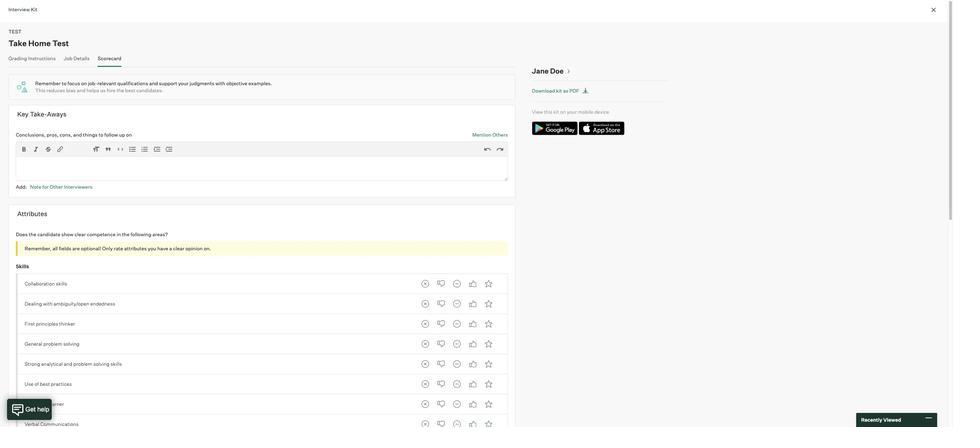 Task type: locate. For each thing, give the bounding box(es) containing it.
problem right analytical
[[73, 361, 92, 367]]

aways
[[47, 110, 67, 118]]

best right the of on the left bottom of the page
[[40, 381, 50, 387]]

you
[[148, 246, 156, 252]]

grading
[[8, 55, 27, 61]]

kit right "this"
[[554, 109, 559, 115]]

grading instructions
[[8, 55, 56, 61]]

2 definitely not button from the top
[[418, 297, 433, 311]]

4 mixed button from the top
[[450, 337, 464, 351]]

1 horizontal spatial problem
[[73, 361, 92, 367]]

0 vertical spatial best
[[125, 87, 135, 93]]

jane doe
[[532, 66, 564, 75]]

1 vertical spatial skills
[[111, 361, 122, 367]]

mixed image
[[450, 277, 464, 291], [450, 317, 464, 331], [450, 357, 464, 371], [450, 397, 464, 412], [450, 418, 464, 427]]

0 vertical spatial mixed image
[[450, 297, 464, 311]]

definitely not image for solving
[[418, 337, 433, 351]]

clear
[[75, 231, 86, 237], [173, 246, 185, 252]]

5 no image from the top
[[434, 397, 448, 412]]

note
[[30, 184, 41, 190]]

strong yes image for and
[[482, 357, 496, 371]]

yes image for endedness
[[466, 297, 480, 311]]

and up candidates.
[[149, 80, 158, 86]]

7 yes button from the top
[[466, 397, 480, 412]]

8 mixed button from the top
[[450, 418, 464, 427]]

scorecard link
[[98, 55, 121, 65]]

1 vertical spatial no image
[[434, 337, 448, 351]]

yes image
[[466, 277, 480, 291], [466, 297, 480, 311], [466, 317, 480, 331], [466, 357, 480, 371], [466, 377, 480, 391]]

examples.
[[249, 80, 272, 86]]

1 no image from the top
[[434, 297, 448, 311]]

up
[[119, 132, 125, 138]]

on inside remember to focus on job-relevant qualifications and support your judgments with objective examples. this reduces bias and helps us hire the best candidates.
[[81, 80, 87, 86]]

bias
[[66, 87, 76, 93]]

yes button for use of best practices
[[466, 377, 480, 391]]

1 horizontal spatial your
[[567, 109, 577, 115]]

2 yes button from the top
[[466, 297, 480, 311]]

3 mixed button from the top
[[450, 317, 464, 331]]

3 mixed image from the top
[[450, 357, 464, 371]]

7 definitely not button from the top
[[418, 397, 433, 412]]

1 mixed button from the top
[[450, 277, 464, 291]]

1 vertical spatial definitely not image
[[418, 377, 433, 391]]

tab list for first principles thinker
[[418, 317, 496, 331]]

0 vertical spatial on
[[81, 80, 87, 86]]

to inside remember to focus on job-relevant qualifications and support your judgments with objective examples. this reduces bias and helps us hire the best candidates.
[[62, 80, 67, 86]]

no button for voracious learner
[[434, 397, 448, 412]]

yes image for general problem solving
[[466, 337, 480, 351]]

strong yes image for general problem solving
[[482, 337, 496, 351]]

0 vertical spatial definitely not image
[[418, 337, 433, 351]]

3 no button from the top
[[434, 317, 448, 331]]

3 strong yes image from the top
[[482, 317, 496, 331]]

the right does
[[29, 231, 36, 237]]

to
[[62, 80, 67, 86], [99, 132, 103, 138]]

yes image for problem
[[466, 357, 480, 371]]

1 tab list from the top
[[418, 277, 496, 291]]

1 strong yes image from the top
[[482, 277, 496, 291]]

4 strong yes image from the top
[[482, 418, 496, 427]]

best down qualifications at the top of page
[[125, 87, 135, 93]]

with right dealing
[[43, 301, 53, 307]]

mention others link
[[473, 131, 508, 138]]

strong yes button for first principles thinker
[[482, 317, 496, 331]]

2 tab list from the top
[[418, 297, 496, 311]]

8 strong yes button from the top
[[482, 418, 496, 427]]

your right support
[[178, 80, 189, 86]]

2 vertical spatial definitely not image
[[418, 397, 433, 412]]

5 strong yes button from the top
[[482, 357, 496, 371]]

1 horizontal spatial skills
[[111, 361, 122, 367]]

mixed image for voracious learner
[[450, 397, 464, 412]]

skills
[[56, 281, 67, 287], [111, 361, 122, 367]]

jane
[[532, 66, 549, 75]]

mixed image
[[450, 297, 464, 311], [450, 337, 464, 351], [450, 377, 464, 391]]

definitely not button for collaboration skills
[[418, 277, 433, 291]]

strong analytical and problem solving skills
[[25, 361, 122, 367]]

1 horizontal spatial best
[[125, 87, 135, 93]]

best
[[125, 87, 135, 93], [40, 381, 50, 387]]

0 vertical spatial clear
[[75, 231, 86, 237]]

tab list
[[418, 277, 496, 291], [418, 297, 496, 311], [418, 317, 496, 331], [418, 337, 496, 351], [418, 357, 496, 371], [418, 377, 496, 391], [418, 397, 496, 412], [418, 418, 496, 427]]

definitely not image
[[418, 277, 433, 291], [418, 297, 433, 311], [418, 317, 433, 331], [418, 357, 433, 371], [418, 418, 433, 427]]

None text field
[[16, 156, 508, 181]]

0 vertical spatial solving
[[63, 341, 80, 347]]

1 definitely not image from the top
[[418, 277, 433, 291]]

0 vertical spatial to
[[62, 80, 67, 86]]

2 vertical spatial on
[[126, 132, 132, 138]]

yes button for collaboration skills
[[466, 277, 480, 291]]

details
[[74, 55, 90, 61]]

focus
[[68, 80, 80, 86]]

0 vertical spatial yes image
[[466, 337, 480, 351]]

pdf
[[570, 88, 580, 94]]

1 horizontal spatial with
[[216, 80, 225, 86]]

3 definitely not button from the top
[[418, 317, 433, 331]]

1 no button from the top
[[434, 277, 448, 291]]

1 strong yes button from the top
[[482, 277, 496, 291]]

5 tab list from the top
[[418, 357, 496, 371]]

5 mixed button from the top
[[450, 357, 464, 371]]

yes image for voracious learner
[[466, 397, 480, 412]]

the right hire
[[117, 87, 124, 93]]

0 horizontal spatial best
[[40, 381, 50, 387]]

take-
[[30, 110, 47, 118]]

on
[[81, 80, 87, 86], [561, 109, 566, 115], [126, 132, 132, 138]]

8 definitely not button from the top
[[418, 418, 433, 427]]

a
[[169, 246, 172, 252]]

definitely not image for best
[[418, 377, 433, 391]]

4 yes image from the top
[[466, 357, 480, 371]]

endedness
[[90, 301, 115, 307]]

2 yes image from the top
[[466, 397, 480, 412]]

0 vertical spatial your
[[178, 80, 189, 86]]

yes image
[[466, 337, 480, 351], [466, 397, 480, 412], [466, 418, 480, 427]]

7 no button from the top
[[434, 397, 448, 412]]

strong yes image for voracious learner
[[482, 397, 496, 412]]

the inside remember to focus on job-relevant qualifications and support your judgments with objective examples. this reduces bias and helps us hire the best candidates.
[[117, 87, 124, 93]]

download
[[532, 88, 556, 94]]

no button for use of best practices
[[434, 377, 448, 391]]

7 strong yes button from the top
[[482, 397, 496, 412]]

2 yes image from the top
[[466, 297, 480, 311]]

kit left as
[[557, 88, 562, 94]]

4 mixed image from the top
[[450, 397, 464, 412]]

this
[[544, 109, 553, 115]]

3 yes button from the top
[[466, 317, 480, 331]]

3 no image from the top
[[434, 357, 448, 371]]

1 yes button from the top
[[466, 277, 480, 291]]

strong yes button for collaboration skills
[[482, 277, 496, 291]]

clear right a at left
[[173, 246, 185, 252]]

to left follow
[[99, 132, 103, 138]]

1 vertical spatial yes image
[[466, 397, 480, 412]]

2 no button from the top
[[434, 297, 448, 311]]

strong yes image
[[482, 277, 496, 291], [482, 297, 496, 311], [482, 317, 496, 331], [482, 357, 496, 371]]

3 mixed image from the top
[[450, 377, 464, 391]]

practices
[[51, 381, 72, 387]]

strong
[[25, 361, 40, 367]]

no image
[[434, 297, 448, 311], [434, 337, 448, 351]]

first principles thinker
[[25, 321, 75, 327]]

0 vertical spatial with
[[216, 80, 225, 86]]

3 strong yes image from the top
[[482, 397, 496, 412]]

4 no button from the top
[[434, 337, 448, 351]]

strong yes button for strong analytical and problem solving skills
[[482, 357, 496, 371]]

on right "this"
[[561, 109, 566, 115]]

1 mixed image from the top
[[450, 297, 464, 311]]

rate
[[114, 246, 123, 252]]

2 strong yes button from the top
[[482, 297, 496, 311]]

1 vertical spatial solving
[[93, 361, 110, 367]]

2 definitely not image from the top
[[418, 377, 433, 391]]

attributes
[[17, 210, 47, 218]]

7 tab list from the top
[[418, 397, 496, 412]]

grading instructions link
[[8, 55, 56, 65]]

opinion
[[186, 246, 203, 252]]

1 strong yes image from the top
[[482, 337, 496, 351]]

4 strong yes button from the top
[[482, 337, 496, 351]]

1 horizontal spatial on
[[126, 132, 132, 138]]

strong yes image
[[482, 337, 496, 351], [482, 377, 496, 391], [482, 397, 496, 412], [482, 418, 496, 427]]

0 horizontal spatial clear
[[75, 231, 86, 237]]

0 horizontal spatial on
[[81, 80, 87, 86]]

1 vertical spatial your
[[567, 109, 577, 115]]

candidates.
[[137, 87, 164, 93]]

1 horizontal spatial to
[[99, 132, 103, 138]]

definitely not button for use of best practices
[[418, 377, 433, 391]]

0 horizontal spatial with
[[43, 301, 53, 307]]

2 vertical spatial yes image
[[466, 418, 480, 427]]

6 tab list from the top
[[418, 377, 496, 391]]

3 definitely not image from the top
[[418, 397, 433, 412]]

definitely not button
[[418, 277, 433, 291], [418, 297, 433, 311], [418, 317, 433, 331], [418, 337, 433, 351], [418, 357, 433, 371], [418, 377, 433, 391], [418, 397, 433, 412], [418, 418, 433, 427]]

to left focus
[[62, 80, 67, 86]]

1 vertical spatial problem
[[73, 361, 92, 367]]

strong yes button for voracious learner
[[482, 397, 496, 412]]

definitely not button for general problem solving
[[418, 337, 433, 351]]

strong yes image for use of best practices
[[482, 377, 496, 391]]

0 vertical spatial no image
[[434, 297, 448, 311]]

4 strong yes image from the top
[[482, 357, 496, 371]]

3 yes image from the top
[[466, 317, 480, 331]]

1 no image from the top
[[434, 277, 448, 291]]

test
[[8, 29, 22, 35]]

your left mobile
[[567, 109, 577, 115]]

no image for first principles thinker
[[434, 317, 448, 331]]

definitely not image for ambiguity/open
[[418, 297, 433, 311]]

clear right show
[[75, 231, 86, 237]]

3 strong yes button from the top
[[482, 317, 496, 331]]

tab list for voracious learner
[[418, 397, 496, 412]]

2 no image from the top
[[434, 317, 448, 331]]

6 definitely not button from the top
[[418, 377, 433, 391]]

no image for use of best practices
[[434, 377, 448, 391]]

on for job-
[[81, 80, 87, 86]]

5 yes button from the top
[[466, 357, 480, 371]]

5 definitely not image from the top
[[418, 418, 433, 427]]

no image
[[434, 277, 448, 291], [434, 317, 448, 331], [434, 357, 448, 371], [434, 377, 448, 391], [434, 397, 448, 412], [434, 418, 448, 427]]

5 definitely not button from the top
[[418, 357, 433, 371]]

3 tab list from the top
[[418, 317, 496, 331]]

2 vertical spatial mixed image
[[450, 377, 464, 391]]

no button
[[434, 277, 448, 291], [434, 297, 448, 311], [434, 317, 448, 331], [434, 337, 448, 351], [434, 357, 448, 371], [434, 377, 448, 391], [434, 397, 448, 412], [434, 418, 448, 427]]

tab list for use of best practices
[[418, 377, 496, 391]]

1 vertical spatial best
[[40, 381, 50, 387]]

tab list for general problem solving
[[418, 337, 496, 351]]

2 definitely not image from the top
[[418, 297, 433, 311]]

2 no image from the top
[[434, 337, 448, 351]]

relevant
[[97, 80, 116, 86]]

6 mixed button from the top
[[450, 377, 464, 391]]

0 vertical spatial skills
[[56, 281, 67, 287]]

4 no image from the top
[[434, 377, 448, 391]]

analytical
[[41, 361, 63, 367]]

yes image for practices
[[466, 377, 480, 391]]

yes button for general problem solving
[[466, 337, 480, 351]]

8 yes button from the top
[[466, 418, 480, 427]]

dealing
[[25, 301, 42, 307]]

6 yes button from the top
[[466, 377, 480, 391]]

1 mixed image from the top
[[450, 277, 464, 291]]

us
[[100, 87, 106, 93]]

2 strong yes image from the top
[[482, 377, 496, 391]]

5 no button from the top
[[434, 357, 448, 371]]

5 yes image from the top
[[466, 377, 480, 391]]

on right the up
[[126, 132, 132, 138]]

4 definitely not button from the top
[[418, 337, 433, 351]]

1 definitely not button from the top
[[418, 277, 433, 291]]

kit
[[557, 88, 562, 94], [554, 109, 559, 115]]

4 definitely not image from the top
[[418, 357, 433, 371]]

0 horizontal spatial skills
[[56, 281, 67, 287]]

mention others
[[473, 132, 508, 138]]

0 horizontal spatial your
[[178, 80, 189, 86]]

2 horizontal spatial on
[[561, 109, 566, 115]]

0 horizontal spatial to
[[62, 80, 67, 86]]

2 mixed image from the top
[[450, 317, 464, 331]]

1 vertical spatial mixed image
[[450, 337, 464, 351]]

definitely not image
[[418, 337, 433, 351], [418, 377, 433, 391], [418, 397, 433, 412]]

the
[[117, 87, 124, 93], [29, 231, 36, 237], [122, 231, 130, 237]]

remember, all fields are optional! only rate attributes you have a clear opinion on.
[[25, 246, 211, 252]]

follow
[[104, 132, 118, 138]]

1 horizontal spatial clear
[[173, 246, 185, 252]]

problem right 'general'
[[43, 341, 62, 347]]

mixed button for general problem solving
[[450, 337, 464, 351]]

1 vertical spatial on
[[561, 109, 566, 115]]

test
[[52, 38, 69, 48]]

no button for strong analytical and problem solving skills
[[434, 357, 448, 371]]

others
[[493, 132, 508, 138]]

conclusions, pros, cons, and things to follow up on
[[16, 132, 132, 138]]

attributes
[[124, 246, 147, 252]]

tab list for strong analytical and problem solving skills
[[418, 357, 496, 371]]

4 yes button from the top
[[466, 337, 480, 351]]

mixed button
[[450, 277, 464, 291], [450, 297, 464, 311], [450, 317, 464, 331], [450, 337, 464, 351], [450, 357, 464, 371], [450, 377, 464, 391], [450, 397, 464, 412], [450, 418, 464, 427]]

view this kit on your mobile device
[[532, 109, 610, 115]]

solving
[[63, 341, 80, 347], [93, 361, 110, 367]]

only
[[102, 246, 113, 252]]

job details link
[[64, 55, 90, 65]]

competence
[[87, 231, 116, 237]]

definitely not image for and
[[418, 357, 433, 371]]

with
[[216, 80, 225, 86], [43, 301, 53, 307]]

all
[[53, 246, 58, 252]]

6 strong yes button from the top
[[482, 377, 496, 391]]

1 yes image from the top
[[466, 337, 480, 351]]

mixed image for practices
[[450, 377, 464, 391]]

no button for collaboration skills
[[434, 277, 448, 291]]

and right analytical
[[64, 361, 72, 367]]

yes button for dealing with ambiguity/open endedness
[[466, 297, 480, 311]]

4 tab list from the top
[[418, 337, 496, 351]]

download kit as pdf
[[532, 88, 580, 94]]

7 mixed button from the top
[[450, 397, 464, 412]]

2 mixed button from the top
[[450, 297, 464, 311]]

strong yes button for general problem solving
[[482, 337, 496, 351]]

recently viewed
[[862, 417, 902, 423]]

3 definitely not image from the top
[[418, 317, 433, 331]]

1 definitely not image from the top
[[418, 337, 433, 351]]

2 strong yes image from the top
[[482, 297, 496, 311]]

with left objective
[[216, 80, 225, 86]]

no button for first principles thinker
[[434, 317, 448, 331]]

on left job-
[[81, 80, 87, 86]]

6 no button from the top
[[434, 377, 448, 391]]

qualifications
[[117, 80, 148, 86]]

cons,
[[60, 132, 72, 138]]

0 vertical spatial problem
[[43, 341, 62, 347]]

voracious
[[25, 401, 47, 407]]

and
[[149, 80, 158, 86], [77, 87, 86, 93], [73, 132, 82, 138], [64, 361, 72, 367]]

mixed button for strong analytical and problem solving skills
[[450, 357, 464, 371]]



Task type: vqa. For each thing, say whether or not it's contained in the screenshot.
Close image
yes



Task type: describe. For each thing, give the bounding box(es) containing it.
following
[[131, 231, 152, 237]]

candidate
[[37, 231, 60, 237]]

mixed button for dealing with ambiguity/open endedness
[[450, 297, 464, 311]]

take home test
[[8, 38, 69, 48]]

note for other interviewers link
[[30, 184, 92, 190]]

pros,
[[47, 132, 59, 138]]

scorecard
[[98, 55, 121, 61]]

use of best practices
[[25, 381, 72, 387]]

best inside remember to focus on job-relevant qualifications and support your judgments with objective examples. this reduces bias and helps us hire the best candidates.
[[125, 87, 135, 93]]

of
[[35, 381, 39, 387]]

no image for strong analytical and problem solving skills
[[434, 357, 448, 371]]

mention
[[473, 132, 492, 138]]

1 horizontal spatial solving
[[93, 361, 110, 367]]

with inside remember to focus on job-relevant qualifications and support your judgments with objective examples. this reduces bias and helps us hire the best candidates.
[[216, 80, 225, 86]]

no button for general problem solving
[[434, 337, 448, 351]]

and down focus
[[77, 87, 86, 93]]

strong yes image for thinker
[[482, 317, 496, 331]]

mixed button for first principles thinker
[[450, 317, 464, 331]]

in
[[117, 231, 121, 237]]

6 no image from the top
[[434, 418, 448, 427]]

mixed image for collaboration skills
[[450, 277, 464, 291]]

does
[[16, 231, 28, 237]]

your inside remember to focus on job-relevant qualifications and support your judgments with objective examples. this reduces bias and helps us hire the best candidates.
[[178, 80, 189, 86]]

no button for dealing with ambiguity/open endedness
[[434, 297, 448, 311]]

judgments
[[190, 80, 215, 86]]

support
[[159, 80, 177, 86]]

definitely not button for strong analytical and problem solving skills
[[418, 357, 433, 371]]

no image for general problem solving
[[434, 337, 448, 351]]

mixed image for endedness
[[450, 297, 464, 311]]

download kit as pdf link
[[532, 86, 591, 95]]

job
[[64, 55, 73, 61]]

job-
[[88, 80, 97, 86]]

kit
[[31, 6, 37, 12]]

general problem solving
[[25, 341, 80, 347]]

no image for voracious learner
[[434, 397, 448, 412]]

things
[[83, 132, 98, 138]]

1 yes image from the top
[[466, 277, 480, 291]]

mixed button for voracious learner
[[450, 397, 464, 412]]

general
[[25, 341, 42, 347]]

for
[[42, 184, 49, 190]]

strong yes button for use of best practices
[[482, 377, 496, 391]]

1 vertical spatial kit
[[554, 109, 559, 115]]

remember to focus on job-relevant qualifications and support your judgments with objective examples. this reduces bias and helps us hire the best candidates.
[[35, 80, 272, 93]]

add: note for other interviewers
[[16, 184, 92, 190]]

8 tab list from the top
[[418, 418, 496, 427]]

this
[[35, 87, 45, 93]]

definitely not button for first principles thinker
[[418, 317, 433, 331]]

viewed
[[884, 417, 902, 423]]

mixed image for first principles thinker
[[450, 317, 464, 331]]

fields
[[59, 246, 71, 252]]

helps
[[87, 87, 99, 93]]

0 vertical spatial kit
[[557, 88, 562, 94]]

tab list for dealing with ambiguity/open endedness
[[418, 297, 496, 311]]

mixed image for strong analytical and problem solving skills
[[450, 357, 464, 371]]

reduces
[[47, 87, 65, 93]]

strong yes image for ambiguity/open
[[482, 297, 496, 311]]

thinker
[[59, 321, 75, 327]]

strong yes button for dealing with ambiguity/open endedness
[[482, 297, 496, 311]]

on for your
[[561, 109, 566, 115]]

skills
[[16, 264, 29, 270]]

yes button for first principles thinker
[[466, 317, 480, 331]]

remember,
[[25, 246, 52, 252]]

definitely not button for voracious learner
[[418, 397, 433, 412]]

no image for collaboration skills
[[434, 277, 448, 291]]

1 vertical spatial with
[[43, 301, 53, 307]]

mixed button for collaboration skills
[[450, 277, 464, 291]]

instructions
[[28, 55, 56, 61]]

yes button for strong analytical and problem solving skills
[[466, 357, 480, 371]]

interview kit
[[8, 6, 37, 12]]

key
[[17, 110, 29, 118]]

definitely not image for thinker
[[418, 317, 433, 331]]

no image for dealing with ambiguity/open endedness
[[434, 297, 448, 311]]

other
[[50, 184, 63, 190]]

and right cons,
[[73, 132, 82, 138]]

0 horizontal spatial solving
[[63, 341, 80, 347]]

key take-aways
[[17, 110, 67, 118]]

job details
[[64, 55, 90, 61]]

8 no button from the top
[[434, 418, 448, 427]]

1 vertical spatial to
[[99, 132, 103, 138]]

0 horizontal spatial problem
[[43, 341, 62, 347]]

does the candidate show clear competence in the following areas?
[[16, 231, 168, 237]]

2 mixed image from the top
[[450, 337, 464, 351]]

tab list for collaboration skills
[[418, 277, 496, 291]]

dealing with ambiguity/open endedness
[[25, 301, 115, 307]]

close image
[[930, 6, 939, 14]]

interviewers
[[64, 184, 92, 190]]

mixed button for use of best practices
[[450, 377, 464, 391]]

ambiguity/open
[[54, 301, 89, 307]]

use
[[25, 381, 33, 387]]

yes button for voracious learner
[[466, 397, 480, 412]]

areas?
[[153, 231, 168, 237]]

objective
[[226, 80, 248, 86]]

mobile
[[578, 109, 594, 115]]

3 yes image from the top
[[466, 418, 480, 427]]

hire
[[107, 87, 116, 93]]

home
[[28, 38, 51, 48]]

recently
[[862, 417, 883, 423]]

5 mixed image from the top
[[450, 418, 464, 427]]

1 vertical spatial clear
[[173, 246, 185, 252]]

add:
[[16, 184, 27, 190]]

are
[[72, 246, 80, 252]]

jane doe link
[[532, 66, 571, 75]]

voracious learner
[[25, 401, 64, 407]]

remember
[[35, 80, 61, 86]]

the right in
[[122, 231, 130, 237]]

definitely not button for dealing with ambiguity/open endedness
[[418, 297, 433, 311]]

view
[[532, 109, 543, 115]]

doe
[[551, 66, 564, 75]]

principles
[[36, 321, 58, 327]]

take
[[8, 38, 27, 48]]

device
[[595, 109, 610, 115]]

interview
[[8, 6, 30, 12]]

learner
[[48, 401, 64, 407]]

first
[[25, 321, 35, 327]]



